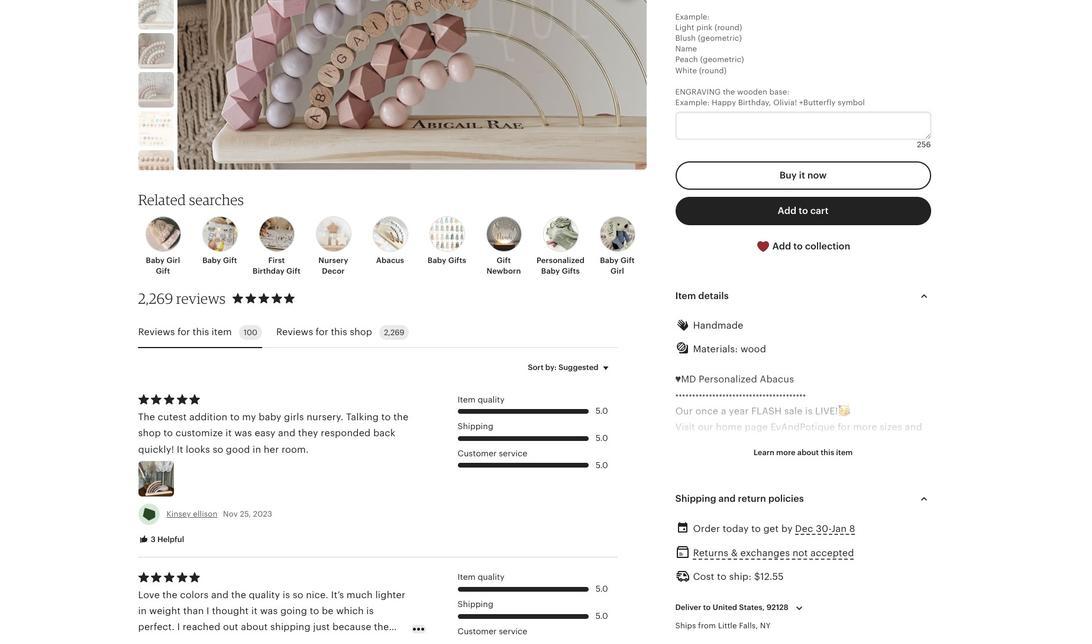 Task type: describe. For each thing, give the bounding box(es) containing it.
styles!
[[675, 438, 705, 449]]

name
[[675, 45, 697, 53]]

than
[[183, 606, 204, 617]]

personalized
[[849, 535, 908, 546]]

about inside love the colors and the quality is so nice. it's much lighter in weight than i thought it was going to be which is perfect. i reached out about shipping just because t
[[241, 622, 268, 633]]

the
[[138, 412, 155, 423]]

0 vertical spatial shipping
[[458, 422, 493, 431]]

by
[[781, 524, 793, 535]]

talking
[[346, 412, 379, 423]]

birthday,
[[738, 98, 771, 107]]

personalized baby gifts link
[[536, 216, 585, 277]]

first birthday gift
[[253, 256, 300, 276]]

her
[[264, 444, 279, 455]]

the down abacus-
[[739, 567, 754, 578]]

very
[[727, 535, 747, 546]]

1 horizontal spatial shop
[[350, 327, 372, 338]]

launch
[[807, 535, 838, 546]]

1 customer from the top
[[458, 449, 497, 458]]

to up the not
[[795, 535, 805, 546]]

♥md
[[675, 374, 696, 385]]

room.
[[282, 444, 309, 455]]

2 vertical spatial shipping
[[458, 600, 493, 609]]

easy
[[255, 428, 275, 439]]

and inside dropdown button
[[719, 493, 736, 505]]

was inside love the colors and the quality is so nice. it's much lighter in weight than i thought it was going to be which is perfect. i reached out about shipping just because t
[[260, 606, 278, 617]]

kinsey
[[167, 510, 191, 519]]

wood
[[740, 344, 766, 355]]

apart?
[[753, 519, 787, 530]]

the down firm
[[675, 599, 690, 610]]

to inside add to collection button
[[793, 241, 803, 252]]

girl inside baby gift girl
[[611, 267, 624, 276]]

0 vertical spatial (round)
[[715, 23, 742, 32]]

med. personalized abacus wooden nursery montessori counting image 10 image
[[138, 150, 174, 186]]

1 customer service from the top
[[458, 449, 527, 458]]

baby gifts link
[[422, 216, 472, 266]]

shop inside the cutest addition to my baby girls nursery. talking to the shop to customize it was easy and they responded back quickly! it looks so good in her room.
[[138, 428, 161, 439]]

have
[[796, 567, 818, 578]]

so inside the cutest addition to my baby girls nursery. talking to the shop to customize it was easy and they responded back quickly! it looks so good in her room.
[[213, 444, 223, 455]]

dec 30-jan 8 button
[[795, 521, 855, 538]]

nursery
[[318, 256, 348, 265]]

item inside dropdown button
[[675, 291, 696, 302]]

states,
[[739, 604, 765, 613]]

example: inside engraving the wooden base: example: happy birthday, olivia! +butterfly symbol
[[675, 98, 710, 107]]

flash
[[751, 406, 782, 417]]

buy it now
[[780, 170, 827, 181]]

5 5.0 from the top
[[596, 612, 608, 621]]

year
[[729, 406, 749, 417]]

med. personalized abacus wooden nursery montessori counting image 6 image
[[138, 0, 174, 30]]

more inside the ♥md personalized abacus ••••••••••••••••••••••••••••••••••••••• our once a year flash sale is live!🥳 visit our home page evandpotique for more sizes and styles!
[[853, 422, 877, 433]]

more inside dropdown button
[[776, 448, 796, 457]]

tab list containing reviews for this item
[[138, 318, 617, 348]]

the inside engraving the wooden base: example: happy birthday, olivia! +butterfly symbol
[[723, 88, 735, 96]]

add for add to collection
[[772, 241, 791, 252]]

and inside the ♥md personalized abacus ••••••••••••••••••••••••••••••••••••••• our once a year flash sale is live!🥳 visit our home page evandpotique for more sizes and styles!
[[905, 422, 922, 433]]

looks
[[186, 444, 210, 455]]

returns & exchanges not accepted button
[[693, 545, 854, 562]]

are
[[692, 535, 707, 546]]

us
[[737, 519, 750, 530]]

♥what
[[675, 519, 709, 530]]

customize
[[176, 428, 223, 439]]

+butterfly
[[799, 98, 836, 107]]

learn
[[754, 448, 774, 457]]

opened,
[[821, 567, 859, 578]]

add to cart button
[[675, 197, 931, 225]]

apart
[[873, 583, 897, 594]]

love the colors and the quality is so nice. it's much lighter in weight than i thought it was going to be which is perfect. i reached out about shipping just because t
[[138, 590, 405, 637]]

peach
[[675, 55, 698, 64]]

they
[[298, 428, 318, 439]]

1 vertical spatial (geometric)
[[700, 55, 744, 64]]

falls,
[[739, 622, 758, 630]]

visit
[[675, 422, 695, 433]]

to right talking
[[381, 412, 391, 423]]

related
[[138, 191, 186, 209]]

in inside the cutest addition to my baby girls nursery. talking to the shop to customize it was easy and they responded back quickly! it looks so good in her room.
[[253, 444, 261, 455]]

1 item quality from the top
[[458, 395, 505, 404]]

girl inside baby girl gift
[[166, 256, 180, 265]]

be
[[322, 606, 334, 617]]

to inside love the colors and the quality is so nice. it's much lighter in weight than i thought it was going to be which is perfect. i reached out about shipping just because t
[[310, 606, 319, 617]]

gift newborn
[[487, 256, 521, 276]]

ships from little falls, ny
[[675, 622, 771, 630]]

related searches region
[[124, 191, 658, 287]]

baby gift girl
[[600, 256, 635, 276]]

not
[[793, 548, 808, 559]]

suggested
[[558, 363, 598, 372]]

kinsey ellison nov 25, 2023
[[167, 510, 272, 519]]

deliver
[[675, 604, 701, 613]]

rainbow
[[675, 551, 713, 562]]

newborn
[[487, 267, 521, 276]]

nice.
[[306, 590, 328, 601]]

baby inside personalized baby gifts
[[541, 267, 560, 276]]

2 customer service from the top
[[458, 627, 527, 636]]

to right cost
[[717, 572, 727, 583]]

1 vertical spatial we
[[814, 551, 828, 562]]

much
[[347, 590, 373, 601]]

shipping inside dropdown button
[[675, 493, 716, 505]]

reviews for reviews for this shop
[[276, 327, 313, 338]]

and inside love the colors and the quality is so nice. it's much lighter in weight than i thought it was going to be which is perfect. i reached out about shipping just because t
[[211, 590, 229, 601]]

reviews for reviews for this item
[[138, 327, 175, 338]]

nursery.
[[307, 412, 344, 423]]

shops
[[675, 567, 703, 578]]

in inside love the colors and the quality is so nice. it's much lighter in weight than i thought it was going to be which is perfect. i reached out about shipping just because t
[[138, 606, 147, 617]]

is up the going
[[283, 590, 290, 601]]

•••••••••••••••••••••••••••••••••••••••
[[675, 390, 806, 401]]

back inside the cutest addition to my baby girls nursery. talking to the shop to customize it was easy and they responded back quickly! it looks so good in her room.
[[373, 428, 395, 439]]

going
[[280, 606, 307, 617]]

back inside ♥what sets us apart? we are the very first shop to launch a personalized rainbow abacus-back in 2021. we understand that shops new to the product have opened, but we stand firm in believing that our abacus is still set apart from the rest. here's why: 🇺🇸handcrafted in the fabulous usa!
[[751, 551, 774, 562]]

buy
[[780, 170, 797, 181]]

page
[[745, 422, 768, 433]]

item inside dropdown button
[[836, 448, 853, 457]]

in down states,
[[748, 615, 756, 626]]

because
[[332, 622, 371, 633]]

birthday
[[253, 267, 284, 276]]

1 vertical spatial from
[[698, 622, 716, 630]]

the down 92128
[[759, 615, 774, 626]]

1 horizontal spatial i
[[206, 606, 209, 617]]

to down abacus-
[[727, 567, 737, 578]]

the inside the cutest addition to my baby girls nursery. talking to the shop to customize it was easy and they responded back quickly! it looks so good in her room.
[[393, 412, 408, 423]]

first
[[268, 256, 285, 265]]

believing
[[708, 583, 750, 594]]

from inside ♥what sets us apart? we are the very first shop to launch a personalized rainbow abacus-back in 2021. we understand that shops new to the product have opened, but we stand firm in believing that our abacus is still set apart from the rest. here's why: 🇺🇸handcrafted in the fabulous usa!
[[899, 583, 921, 594]]

baby
[[259, 412, 281, 423]]

deliver to united states, 92128 button
[[666, 596, 815, 621]]

reviews
[[176, 290, 226, 307]]

lighter
[[375, 590, 405, 601]]

is inside ♥what sets us apart? we are the very first shop to launch a personalized rainbow abacus-back in 2021. we understand that shops new to the product have opened, but we stand firm in believing that our abacus is still set apart from the rest. here's why: 🇺🇸handcrafted in the fabulous usa!
[[827, 583, 835, 594]]

first
[[749, 535, 767, 546]]

deliver to united states, 92128
[[675, 604, 788, 613]]

baby for baby gifts
[[428, 256, 446, 265]]

add for add to cart
[[778, 205, 796, 216]]

example: light pink (round) blush (geometric) name peach (geometric) white (round)
[[675, 12, 744, 75]]

25,
[[240, 510, 251, 519]]

baby gifts
[[428, 256, 466, 265]]

0 vertical spatial that
[[886, 551, 905, 562]]

understand
[[831, 551, 884, 562]]

0 horizontal spatial we
[[675, 535, 689, 546]]

2021.
[[787, 551, 812, 562]]



Task type: locate. For each thing, give the bounding box(es) containing it.
baby girl gift
[[146, 256, 180, 276]]

1 vertical spatial customer service
[[458, 627, 527, 636]]

was inside the cutest addition to my baby girls nursery. talking to the shop to customize it was easy and they responded back quickly! it looks so good in her room.
[[234, 428, 252, 439]]

for inside the ♥md personalized abacus ••••••••••••••••••••••••••••••••••••••• our once a year flash sale is live!🥳 visit our home page evandpotique for more sizes and styles!
[[838, 422, 851, 433]]

girl up 2,269 reviews
[[166, 256, 180, 265]]

that up 'why:'
[[753, 583, 771, 594]]

0 vertical spatial quality
[[478, 395, 505, 404]]

1 horizontal spatial more
[[853, 422, 877, 433]]

256
[[917, 140, 931, 149]]

accepted
[[810, 548, 854, 559]]

we left are
[[675, 535, 689, 546]]

buy it now button
[[675, 161, 931, 190]]

united
[[713, 604, 737, 613]]

0 vertical spatial i
[[206, 606, 209, 617]]

more right learn
[[776, 448, 796, 457]]

engraving
[[675, 88, 721, 96]]

handmade
[[693, 320, 743, 332]]

0 vertical spatial gifts
[[448, 256, 466, 265]]

so left good
[[213, 444, 223, 455]]

to left collection
[[793, 241, 803, 252]]

1 horizontal spatial so
[[293, 590, 303, 601]]

2 vertical spatial item
[[458, 573, 475, 582]]

(round)
[[715, 23, 742, 32], [699, 66, 727, 75]]

92128
[[767, 604, 788, 613]]

1 horizontal spatial from
[[899, 583, 921, 594]]

item
[[212, 327, 232, 338], [836, 448, 853, 457]]

nov
[[223, 510, 238, 519]]

(round) right pink at the right top
[[715, 23, 742, 32]]

is inside the ♥md personalized abacus ••••••••••••••••••••••••••••••••••••••• our once a year flash sale is live!🥳 visit our home page evandpotique for more sizes and styles!
[[805, 406, 813, 417]]

0 vertical spatial 2,269
[[138, 290, 173, 307]]

weight
[[149, 606, 181, 617]]

abacus
[[376, 256, 404, 265], [760, 374, 794, 385]]

learn more about this item
[[754, 448, 853, 457]]

to down cutest
[[163, 428, 173, 439]]

0 horizontal spatial that
[[753, 583, 771, 594]]

to up 🇺🇸handcrafted at right bottom
[[703, 604, 711, 613]]

0 horizontal spatial 2,269
[[138, 290, 173, 307]]

this for item
[[193, 327, 209, 338]]

home
[[716, 422, 742, 433]]

it right thought
[[251, 606, 257, 617]]

(round) up 'engraving' on the right
[[699, 66, 727, 75]]

nursery decor link
[[309, 216, 358, 277]]

is down much
[[366, 606, 374, 617]]

1 horizontal spatial a
[[841, 535, 846, 546]]

med. personalized abacus wooden nursery montessori counting image 9 image
[[138, 111, 174, 147]]

1 horizontal spatial back
[[751, 551, 774, 562]]

gift inside baby gift girl
[[621, 256, 635, 265]]

0 vertical spatial item
[[212, 327, 232, 338]]

decor
[[322, 267, 345, 276]]

1 vertical spatial item
[[458, 395, 475, 404]]

1 5.0 from the top
[[596, 407, 608, 416]]

2 5.0 from the top
[[596, 434, 608, 443]]

0 horizontal spatial i
[[177, 622, 180, 633]]

it
[[177, 444, 183, 455]]

the up the happy
[[723, 88, 735, 96]]

0 vertical spatial item
[[675, 291, 696, 302]]

it inside button
[[799, 170, 805, 181]]

shop inside ♥what sets us apart? we are the very first shop to launch a personalized rainbow abacus-back in 2021. we understand that shops new to the product have opened, but we stand firm in believing that our abacus is still set apart from the rest. here's why: 🇺🇸handcrafted in the fabulous usa!
[[770, 535, 793, 546]]

add down add to cart button
[[772, 241, 791, 252]]

(geometric) down pink at the right top
[[698, 34, 742, 43]]

so up the going
[[293, 590, 303, 601]]

a left 8
[[841, 535, 846, 546]]

0 horizontal spatial shop
[[138, 428, 161, 439]]

and left return
[[719, 493, 736, 505]]

a left the year
[[721, 406, 726, 417]]

helpful
[[157, 535, 184, 544]]

0 horizontal spatial for
[[177, 327, 190, 338]]

2 customer from the top
[[458, 627, 497, 636]]

3 helpful button
[[129, 529, 193, 551]]

baby right newborn
[[541, 267, 560, 276]]

0 horizontal spatial more
[[776, 448, 796, 457]]

0 vertical spatial so
[[213, 444, 223, 455]]

materials: wood
[[693, 344, 766, 355]]

from left little
[[698, 622, 716, 630]]

0 vertical spatial shop
[[350, 327, 372, 338]]

to inside add to cart button
[[799, 205, 808, 216]]

cost
[[693, 572, 714, 583]]

2 vertical spatial quality
[[249, 590, 280, 601]]

abacus left 'baby gifts'
[[376, 256, 404, 265]]

sizes
[[880, 422, 902, 433]]

was left the going
[[260, 606, 278, 617]]

nursery decor
[[318, 256, 348, 276]]

0 vertical spatial our
[[698, 422, 713, 433]]

♥what sets us apart? we are the very first shop to launch a personalized rainbow abacus-back in 2021. we understand that shops new to the product have opened, but we stand firm in believing that our abacus is still set apart from the rest. here's why: 🇺🇸handcrafted in the fabulous usa!
[[675, 519, 921, 626]]

policies
[[768, 493, 804, 505]]

and inside the cutest addition to my baby girls nursery. talking to the shop to customize it was easy and they responded back quickly! it looks so good in her room.
[[278, 428, 295, 439]]

collection
[[805, 241, 850, 252]]

quality inside love the colors and the quality is so nice. it's much lighter in weight than i thought it was going to be which is perfect. i reached out about shipping just because t
[[249, 590, 280, 601]]

0 horizontal spatial this
[[193, 327, 209, 338]]

view details of this review photo by kinsey ellison image
[[138, 461, 174, 497]]

0 vertical spatial about
[[797, 448, 819, 457]]

1 example: from the top
[[675, 12, 710, 21]]

gifts inside personalized baby gifts
[[562, 267, 580, 276]]

1 vertical spatial so
[[293, 590, 303, 601]]

1 vertical spatial girl
[[611, 267, 624, 276]]

1 vertical spatial item
[[836, 448, 853, 457]]

about down evandpotique at bottom
[[797, 448, 819, 457]]

return
[[738, 493, 766, 505]]

2 reviews from the left
[[276, 327, 313, 338]]

returns
[[693, 548, 728, 559]]

fabulous
[[776, 615, 816, 626]]

baby inside baby girl gift
[[146, 256, 165, 265]]

baby up 2,269 reviews
[[146, 256, 165, 265]]

1 vertical spatial gifts
[[562, 267, 580, 276]]

med. personalized abacus wooden nursery montessori counting image 8 image
[[138, 72, 174, 108]]

baby for baby gift girl
[[600, 256, 619, 265]]

example: down 'engraving' on the right
[[675, 98, 710, 107]]

blush
[[675, 34, 696, 43]]

to inside deliver to united states, 92128 'dropdown button'
[[703, 604, 711, 613]]

0 horizontal spatial gifts
[[448, 256, 466, 265]]

shipping and return policies button
[[665, 485, 942, 514]]

ny
[[760, 622, 771, 630]]

add
[[778, 205, 796, 216], [772, 241, 791, 252]]

baby for baby girl gift
[[146, 256, 165, 265]]

3 helpful
[[149, 535, 184, 544]]

more left sizes
[[853, 422, 877, 433]]

item down live!🥳
[[836, 448, 853, 457]]

0 vertical spatial example:
[[675, 12, 710, 21]]

shipping
[[458, 422, 493, 431], [675, 493, 716, 505], [458, 600, 493, 609]]

reviews for this shop
[[276, 327, 372, 338]]

1 vertical spatial a
[[841, 535, 846, 546]]

1 vertical spatial more
[[776, 448, 796, 457]]

reviews down 2,269 reviews
[[138, 327, 175, 338]]

white
[[675, 66, 697, 75]]

1 vertical spatial add
[[772, 241, 791, 252]]

0 horizontal spatial abacus
[[376, 256, 404, 265]]

2 horizontal spatial it
[[799, 170, 805, 181]]

1 horizontal spatial our
[[774, 583, 789, 594]]

is right sale
[[805, 406, 813, 417]]

was up good
[[234, 428, 252, 439]]

personalized baby gifts
[[537, 256, 585, 276]]

1 vertical spatial example:
[[675, 98, 710, 107]]

item inside tab list
[[212, 327, 232, 338]]

add left cart
[[778, 205, 796, 216]]

usa!
[[819, 615, 841, 626]]

1 horizontal spatial we
[[814, 551, 828, 562]]

sort
[[528, 363, 544, 372]]

baby up 'reviews' on the left top
[[202, 256, 221, 265]]

1 horizontal spatial this
[[331, 327, 347, 338]]

1 vertical spatial i
[[177, 622, 180, 633]]

0 vertical spatial personalized
[[537, 256, 585, 265]]

2 vertical spatial shop
[[770, 535, 793, 546]]

in down love
[[138, 606, 147, 617]]

1 vertical spatial quality
[[478, 573, 505, 582]]

the up weight
[[162, 590, 177, 601]]

the cutest addition to my baby girls nursery. talking to the shop to customize it was easy and they responded back quickly! it looks so good in her room.
[[138, 412, 408, 455]]

2 vertical spatial it
[[251, 606, 257, 617]]

1 vertical spatial personalized
[[699, 374, 757, 385]]

out
[[223, 622, 238, 633]]

live!🥳
[[815, 406, 850, 417]]

abacus inside related searches region
[[376, 256, 404, 265]]

base:
[[769, 88, 789, 96]]

0 horizontal spatial item
[[212, 327, 232, 338]]

personalized inside the ♥md personalized abacus ••••••••••••••••••••••••••••••••••••••• our once a year flash sale is live!🥳 visit our home page evandpotique for more sizes and styles!
[[699, 374, 757, 385]]

&
[[731, 548, 738, 559]]

1 vertical spatial shop
[[138, 428, 161, 439]]

0 vertical spatial service
[[499, 449, 527, 458]]

the up returns
[[709, 535, 724, 546]]

get
[[763, 524, 779, 535]]

a inside ♥what sets us apart? we are the very first shop to launch a personalized rainbow abacus-back in 2021. we understand that shops new to the product have opened, but we stand firm in believing that our abacus is still set apart from the rest. here's why: 🇺🇸handcrafted in the fabulous usa!
[[841, 535, 846, 546]]

abacus up flash
[[760, 374, 794, 385]]

from down stand
[[899, 583, 921, 594]]

2 horizontal spatial shop
[[770, 535, 793, 546]]

0 vertical spatial it
[[799, 170, 805, 181]]

1 vertical spatial was
[[260, 606, 278, 617]]

2 example: from the top
[[675, 98, 710, 107]]

here's
[[716, 599, 744, 610]]

item left 100
[[212, 327, 232, 338]]

12.55
[[760, 572, 784, 583]]

girl right personalized baby gifts
[[611, 267, 624, 276]]

1 vertical spatial customer
[[458, 627, 497, 636]]

1 horizontal spatial item
[[836, 448, 853, 457]]

0 vertical spatial we
[[675, 535, 689, 546]]

0 vertical spatial (geometric)
[[698, 34, 742, 43]]

1 vertical spatial item quality
[[458, 573, 505, 582]]

1 horizontal spatial personalized
[[699, 374, 757, 385]]

baby girl gift link
[[138, 216, 188, 277]]

0 vertical spatial from
[[899, 583, 921, 594]]

1 vertical spatial it
[[226, 428, 232, 439]]

1 horizontal spatial abacus
[[760, 374, 794, 385]]

1 vertical spatial about
[[241, 622, 268, 633]]

love
[[138, 590, 160, 601]]

sets
[[711, 519, 734, 530]]

gift inside baby girl gift
[[156, 267, 170, 276]]

abacus inside the ♥md personalized abacus ••••••••••••••••••••••••••••••••••••••• our once a year flash sale is live!🥳 visit our home page evandpotique for more sizes and styles!
[[760, 374, 794, 385]]

reviews right 100
[[276, 327, 313, 338]]

add inside button
[[778, 205, 796, 216]]

med. personalized abacus wooden nursery montessori counting image 7 image
[[138, 33, 174, 69]]

so inside love the colors and the quality is so nice. it's much lighter in weight than i thought it was going to be which is perfect. i reached out about shipping just because t
[[293, 590, 303, 601]]

0 horizontal spatial back
[[373, 428, 395, 439]]

about right out
[[241, 622, 268, 633]]

to left my
[[230, 412, 240, 423]]

add to collection button
[[675, 232, 931, 261]]

2,269 for 2,269
[[384, 328, 404, 337]]

1 horizontal spatial girl
[[611, 267, 624, 276]]

in up product
[[776, 551, 785, 562]]

to right the us on the bottom right of page
[[751, 524, 761, 535]]

baby right abacus link
[[428, 256, 446, 265]]

back
[[373, 428, 395, 439], [751, 551, 774, 562]]

still
[[837, 583, 854, 594]]

1 horizontal spatial for
[[316, 327, 328, 338]]

in left 'her'
[[253, 444, 261, 455]]

1 vertical spatial service
[[499, 627, 527, 636]]

thought
[[212, 606, 249, 617]]

to left cart
[[799, 205, 808, 216]]

♥md personalized abacus ••••••••••••••••••••••••••••••••••••••• our once a year flash sale is live!🥳 visit our home page evandpotique for more sizes and styles!
[[675, 374, 922, 449]]

back down first
[[751, 551, 774, 562]]

it inside love the colors and the quality is so nice. it's much lighter in weight than i thought it was going to be which is perfect. i reached out about shipping just because t
[[251, 606, 257, 617]]

0 vertical spatial item quality
[[458, 395, 505, 404]]

0 vertical spatial abacus
[[376, 256, 404, 265]]

to left the be
[[310, 606, 319, 617]]

1 vertical spatial (round)
[[699, 66, 727, 75]]

exchanges
[[740, 548, 790, 559]]

2,269 for 2,269 reviews
[[138, 290, 173, 307]]

baby gift
[[202, 256, 237, 265]]

Add your personalization text field
[[675, 112, 931, 140]]

our down product
[[774, 583, 789, 594]]

add to collection
[[770, 241, 850, 252]]

1 reviews from the left
[[138, 327, 175, 338]]

1 horizontal spatial gifts
[[562, 267, 580, 276]]

tab list
[[138, 318, 617, 348]]

gift inside first birthday gift
[[286, 267, 300, 276]]

0 horizontal spatial about
[[241, 622, 268, 633]]

3 5.0 from the top
[[596, 461, 608, 470]]

it right buy
[[799, 170, 805, 181]]

0 horizontal spatial personalized
[[537, 256, 585, 265]]

1 horizontal spatial reviews
[[276, 327, 313, 338]]

baby right personalized baby gifts
[[600, 256, 619, 265]]

i down weight
[[177, 622, 180, 633]]

1 horizontal spatial that
[[886, 551, 905, 562]]

1 horizontal spatial it
[[251, 606, 257, 617]]

and
[[905, 422, 922, 433], [278, 428, 295, 439], [719, 493, 736, 505], [211, 590, 229, 601]]

shop
[[350, 327, 372, 338], [138, 428, 161, 439], [770, 535, 793, 546]]

we
[[675, 535, 689, 546], [814, 551, 828, 562]]

0 vertical spatial back
[[373, 428, 395, 439]]

and right sizes
[[905, 422, 922, 433]]

2 service from the top
[[499, 627, 527, 636]]

for for item
[[177, 327, 190, 338]]

the right talking
[[393, 412, 408, 423]]

it up good
[[226, 428, 232, 439]]

personalized inside personalized baby gifts link
[[537, 256, 585, 265]]

gifts inside 'link'
[[448, 256, 466, 265]]

it's
[[331, 590, 344, 601]]

and down the girls
[[278, 428, 295, 439]]

gifts left gift newborn
[[448, 256, 466, 265]]

why:
[[747, 599, 768, 610]]

0 horizontal spatial our
[[698, 422, 713, 433]]

1 vertical spatial shipping
[[675, 493, 716, 505]]

in right firm
[[697, 583, 705, 594]]

back down talking
[[373, 428, 395, 439]]

is left still
[[827, 583, 835, 594]]

a inside the ♥md personalized abacus ••••••••••••••••••••••••••••••••••••••• our once a year flash sale is live!🥳 visit our home page evandpotique for more sizes and styles!
[[721, 406, 726, 417]]

(geometric) right "peach"
[[700, 55, 744, 64]]

is
[[805, 406, 813, 417], [827, 583, 835, 594], [283, 590, 290, 601], [366, 606, 374, 617]]

example: up light
[[675, 12, 710, 21]]

example: inside example: light pink (round) blush (geometric) name peach (geometric) white (round)
[[675, 12, 710, 21]]

addition
[[189, 412, 227, 423]]

our down the once
[[698, 422, 713, 433]]

0 horizontal spatial reviews
[[138, 327, 175, 338]]

personalized up •••••••••••••••••••••••••••••••••••••••
[[699, 374, 757, 385]]

baby inside baby gift girl
[[600, 256, 619, 265]]

0 vertical spatial add
[[778, 205, 796, 216]]

responded
[[321, 428, 371, 439]]

this
[[193, 327, 209, 338], [331, 327, 347, 338], [821, 448, 834, 457]]

order today to get by dec 30-jan 8
[[693, 524, 855, 535]]

0 vertical spatial a
[[721, 406, 726, 417]]

0 horizontal spatial so
[[213, 444, 223, 455]]

our inside ♥what sets us apart? we are the very first shop to launch a personalized rainbow abacus-back in 2021. we understand that shops new to the product have opened, but we stand firm in believing that our abacus is still set apart from the rest. here's why: 🇺🇸handcrafted in the fabulous usa!
[[774, 583, 789, 594]]

0 horizontal spatial it
[[226, 428, 232, 439]]

0 vertical spatial was
[[234, 428, 252, 439]]

1 vertical spatial 2,269
[[384, 328, 404, 337]]

1 vertical spatial our
[[774, 583, 789, 594]]

i right than
[[206, 606, 209, 617]]

4 5.0 from the top
[[596, 585, 608, 594]]

stand
[[895, 567, 921, 578]]

quickly!
[[138, 444, 174, 455]]

customer
[[458, 449, 497, 458], [458, 627, 497, 636]]

about inside dropdown button
[[797, 448, 819, 457]]

gifts
[[448, 256, 466, 265], [562, 267, 580, 276]]

add to cart
[[778, 205, 828, 216]]

our inside the ♥md personalized abacus ••••••••••••••••••••••••••••••••••••••• our once a year flash sale is live!🥳 visit our home page evandpotique for more sizes and styles!
[[698, 422, 713, 433]]

it inside the cutest addition to my baby girls nursery. talking to the shop to customize it was easy and they responded back quickly! it looks so good in her room.
[[226, 428, 232, 439]]

light
[[675, 23, 694, 32]]

1 horizontal spatial about
[[797, 448, 819, 457]]

0 horizontal spatial a
[[721, 406, 726, 417]]

this inside dropdown button
[[821, 448, 834, 457]]

gift inside gift newborn
[[497, 256, 511, 265]]

gifts left baby gift girl
[[562, 267, 580, 276]]

1 service from the top
[[499, 449, 527, 458]]

and up thought
[[211, 590, 229, 601]]

for for shop
[[316, 327, 328, 338]]

0 vertical spatial more
[[853, 422, 877, 433]]

our
[[698, 422, 713, 433], [774, 583, 789, 594]]

personalized left baby gift girl
[[537, 256, 585, 265]]

2 item quality from the top
[[458, 573, 505, 582]]

0 horizontal spatial was
[[234, 428, 252, 439]]

2,269
[[138, 290, 173, 307], [384, 328, 404, 337]]

1 vertical spatial abacus
[[760, 374, 794, 385]]

the up thought
[[231, 590, 246, 601]]

abacus link
[[365, 216, 415, 266]]

add inside button
[[772, 241, 791, 252]]

1 vertical spatial that
[[753, 583, 771, 594]]

baby for baby gift
[[202, 256, 221, 265]]

which
[[336, 606, 364, 617]]

this for shop
[[331, 327, 347, 338]]

we down launch
[[814, 551, 828, 562]]

that up we
[[886, 551, 905, 562]]

1 horizontal spatial was
[[260, 606, 278, 617]]



Task type: vqa. For each thing, say whether or not it's contained in the screenshot.
it in THE CUTEST ADDITION TO MY BABY GIRLS NURSERY. TALKING TO THE SHOP TO CUSTOMIZE IT WAS EASY AND THEY RESPONDED BACK QUICKLY! IT LOOKS SO GOOD IN HER ROOM.
yes



